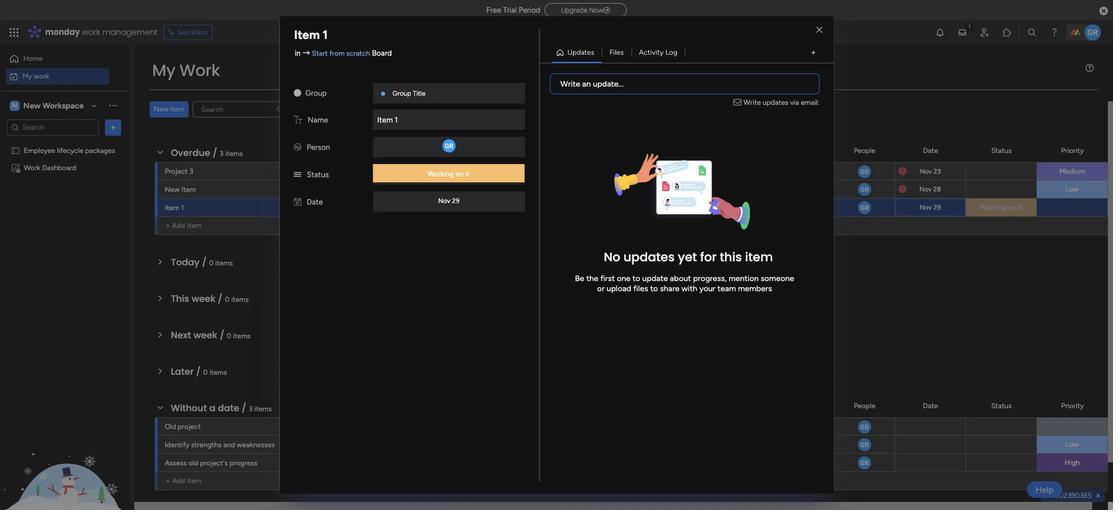 Task type: vqa. For each thing, say whether or not it's contained in the screenshot.
2nd ⚠️️ from the bottom
no



Task type: describe. For each thing, give the bounding box(es) containing it.
via
[[790, 98, 799, 107]]

members
[[738, 284, 772, 294]]

2 people from the top
[[854, 402, 876, 411]]

project
[[178, 423, 201, 432]]

project
[[165, 167, 188, 176]]

your
[[700, 284, 716, 294]]

the
[[587, 274, 599, 284]]

1 image
[[965, 21, 974, 32]]

nov 28
[[920, 186, 941, 193]]

work for monday
[[82, 26, 100, 38]]

upload
[[607, 284, 632, 294]]

in
[[295, 48, 301, 58]]

dapulse text column image
[[294, 116, 302, 125]]

/ up next week / 0 items
[[218, 293, 223, 305]]

1 vertical spatial scratch
[[679, 204, 702, 213]]

employee lifecycle packages
[[24, 146, 115, 155]]

new item button
[[150, 101, 189, 118]]

project's
[[200, 460, 228, 468]]

1 low from the top
[[1066, 185, 1079, 194]]

period
[[519, 6, 541, 15]]

board inside no updates yet for this item dialog
[[372, 48, 392, 58]]

identify strengths and weaknesses
[[165, 441, 275, 450]]

strengths
[[191, 441, 222, 450]]

close image
[[817, 26, 823, 34]]

/ right date
[[242, 402, 246, 415]]

1 vertical spatial working on it
[[981, 203, 1023, 212]]

write updates via email:
[[744, 98, 820, 107]]

items inside overdue / 3 items
[[225, 150, 243, 158]]

1 vertical spatial item 1
[[377, 116, 398, 125]]

first
[[601, 274, 615, 284]]

1 inside 1 button
[[622, 189, 625, 195]]

medium
[[1060, 167, 1085, 176]]

employee
[[24, 146, 55, 155]]

3 inside overdue / 3 items
[[220, 150, 224, 158]]

write an update... button
[[550, 74, 820, 94]]

group title
[[393, 90, 426, 97]]

title
[[413, 90, 426, 97]]

2 board #1 from the top
[[644, 186, 672, 194]]

files button
[[602, 45, 632, 61]]

no
[[604, 249, 621, 266]]

help button
[[1027, 482, 1063, 499]]

or
[[597, 284, 605, 294]]

identify
[[165, 441, 189, 450]]

updates for no
[[624, 249, 675, 266]]

0 inside the later / 0 items
[[203, 369, 208, 377]]

select product image
[[9, 27, 19, 38]]

write for write updates via email:
[[744, 98, 761, 107]]

with
[[682, 284, 698, 294]]

id:
[[1045, 492, 1054, 501]]

invite members image
[[980, 27, 990, 38]]

files
[[634, 284, 648, 294]]

assess old project's progress
[[165, 460, 257, 468]]

item down new item
[[165, 204, 179, 213]]

Search in workspace field
[[21, 122, 85, 133]]

work dashboard
[[24, 164, 76, 172]]

302390365
[[1055, 492, 1092, 501]]

workspace
[[43, 101, 84, 110]]

0 vertical spatial work
[[179, 59, 220, 82]]

1 + add item from the top
[[166, 222, 201, 230]]

on inside no updates yet for this item dialog
[[456, 170, 464, 179]]

progress
[[230, 460, 257, 468]]

update...
[[593, 79, 624, 89]]

new item
[[165, 186, 196, 194]]

in → start from scratch board
[[295, 48, 392, 58]]

see plans
[[177, 28, 208, 37]]

1 vertical spatial 3
[[190, 167, 193, 176]]

n
[[12, 101, 17, 110]]

progress,
[[693, 274, 727, 284]]

remove image
[[1095, 493, 1103, 501]]

status inside no updates yet for this item dialog
[[307, 170, 329, 180]]

dapulse date column image
[[294, 198, 301, 207]]

item down customize
[[377, 116, 393, 125]]

project 3
[[165, 167, 193, 176]]

group for group title
[[393, 90, 411, 97]]

item down project 3
[[181, 186, 196, 194]]

team
[[718, 284, 736, 294]]

about
[[670, 274, 691, 284]]

new item
[[154, 105, 185, 114]]

help image
[[1050, 27, 1060, 38]]

items inside next week / 0 items
[[233, 332, 251, 341]]

/ right overdue
[[213, 147, 217, 159]]

scratch inside in → start from scratch board
[[347, 49, 370, 58]]

someone
[[761, 274, 794, 284]]

2 vertical spatial status
[[992, 402, 1012, 411]]

today
[[171, 256, 200, 269]]

date
[[218, 402, 239, 415]]

no updates yet for this item
[[604, 249, 773, 266]]

workspace image
[[10, 100, 20, 111]]

help
[[1036, 485, 1054, 495]]

item up today / 0 items on the left bottom
[[187, 222, 201, 230]]

items inside 'this week / 0 items'
[[231, 296, 249, 304]]

for
[[700, 249, 717, 266]]

see
[[177, 28, 190, 37]]

apps image
[[1002, 27, 1013, 38]]

share
[[660, 284, 680, 294]]

later / 0 items
[[171, 366, 227, 378]]

group for group
[[305, 89, 327, 98]]

write an update...
[[561, 79, 624, 89]]

1 board #1 from the top
[[644, 168, 672, 177]]

it inside no updates yet for this item dialog
[[465, 170, 470, 179]]

greg robinson image
[[1085, 24, 1101, 41]]

an
[[582, 79, 591, 89]]

v2 overdue deadline image
[[899, 167, 907, 176]]

later
[[171, 366, 194, 378]]

monday work management
[[45, 26, 158, 38]]

old project
[[165, 423, 201, 432]]

activity log button
[[632, 45, 685, 61]]

monday
[[45, 26, 80, 38]]

trial
[[503, 6, 517, 15]]

one
[[617, 274, 631, 284]]

1 priority from the top
[[1062, 146, 1084, 155]]

inbox image
[[958, 27, 968, 38]]

assess
[[165, 460, 187, 468]]

1 + from the top
[[166, 222, 170, 230]]

log
[[666, 48, 678, 57]]

2 low from the top
[[1066, 441, 1079, 449]]

my work
[[152, 59, 220, 82]]

search image
[[276, 106, 284, 114]]

item inside button
[[170, 105, 185, 114]]

without
[[171, 402, 207, 415]]

2 add from the top
[[172, 477, 185, 486]]

items inside today / 0 items
[[215, 259, 233, 268]]

home
[[23, 54, 43, 63]]

this week / 0 items
[[171, 293, 249, 305]]

high
[[1065, 459, 1080, 468]]

29 inside no updates yet for this item dialog
[[452, 197, 460, 205]]

management
[[102, 26, 158, 38]]

customize button
[[367, 101, 421, 118]]

working inside no updates yet for this item dialog
[[428, 170, 454, 179]]

0 horizontal spatial item 1
[[165, 204, 184, 213]]

nov 23
[[920, 168, 941, 175]]

plans
[[191, 28, 208, 37]]

free
[[486, 6, 501, 15]]

updates button
[[552, 45, 602, 61]]

be the first one to update about progress, mention someone or upload files to share with your team members
[[575, 274, 794, 294]]

my work
[[22, 72, 49, 80]]



Task type: locate. For each thing, give the bounding box(es) containing it.
#1
[[665, 168, 672, 177], [665, 186, 672, 194]]

email:
[[801, 98, 820, 107]]

my inside button
[[22, 72, 32, 80]]

lottie animation image
[[0, 408, 129, 511]]

0 horizontal spatial write
[[561, 79, 580, 89]]

0 vertical spatial working on it
[[428, 170, 470, 179]]

start from scratch link right →
[[312, 49, 370, 58]]

low down the medium
[[1066, 185, 1079, 194]]

1 horizontal spatial work
[[82, 26, 100, 38]]

v2 multiple person column image
[[294, 143, 301, 152]]

0 vertical spatial start
[[312, 49, 328, 58]]

0 horizontal spatial start
[[312, 49, 328, 58]]

on
[[456, 170, 464, 179], [1009, 203, 1017, 212]]

1 horizontal spatial to
[[650, 284, 658, 294]]

new for new item
[[165, 186, 180, 194]]

today / 0 items
[[171, 256, 233, 269]]

1 vertical spatial +
[[166, 477, 170, 486]]

2 vertical spatial item 1
[[165, 204, 184, 213]]

0
[[209, 259, 214, 268], [225, 296, 230, 304], [227, 332, 231, 341], [203, 369, 208, 377]]

0 inside today / 0 items
[[209, 259, 214, 268]]

work inside list box
[[24, 164, 40, 172]]

week for next
[[193, 329, 217, 342]]

1 horizontal spatial 29
[[934, 204, 941, 212]]

this
[[171, 293, 189, 305]]

item 1 up →
[[294, 27, 328, 42]]

private dashboard image
[[11, 163, 20, 173]]

free trial period
[[486, 6, 541, 15]]

items up 'this week / 0 items'
[[215, 259, 233, 268]]

new for new item
[[154, 105, 169, 114]]

2 horizontal spatial 3
[[249, 405, 253, 414]]

upgrade now
[[561, 6, 604, 14]]

0 vertical spatial write
[[561, 79, 580, 89]]

0 right the today
[[209, 259, 214, 268]]

1 horizontal spatial item 1
[[294, 27, 328, 42]]

+ down new item
[[166, 222, 170, 230]]

28
[[934, 186, 941, 193]]

3 right overdue
[[220, 150, 224, 158]]

overdue / 3 items
[[171, 147, 243, 159]]

1 board #1 link from the top
[[643, 163, 737, 181]]

item up →
[[294, 27, 320, 42]]

1 horizontal spatial work
[[179, 59, 220, 82]]

1 vertical spatial low
[[1066, 441, 1079, 449]]

0 vertical spatial it
[[465, 170, 470, 179]]

v2 status image
[[294, 170, 301, 180]]

2 #1 from the top
[[665, 186, 672, 194]]

write
[[561, 79, 580, 89], [744, 98, 761, 107]]

to up files
[[633, 274, 640, 284]]

item 1 down new item
[[165, 204, 184, 213]]

start from scratch
[[644, 204, 702, 213]]

0 vertical spatial add
[[172, 222, 185, 230]]

None search field
[[193, 101, 288, 118]]

0 vertical spatial scratch
[[347, 49, 370, 58]]

items right overdue
[[225, 150, 243, 158]]

work for my
[[34, 72, 49, 80]]

0 vertical spatial #1
[[665, 168, 672, 177]]

item inside dialog
[[745, 249, 773, 266]]

1 horizontal spatial working
[[981, 203, 1007, 212]]

be
[[575, 274, 585, 284]]

0 horizontal spatial working on it
[[428, 170, 470, 179]]

1 vertical spatial item
[[745, 249, 773, 266]]

week for this
[[192, 293, 216, 305]]

items inside the later / 0 items
[[209, 369, 227, 377]]

0 vertical spatial 3
[[220, 150, 224, 158]]

0 inside next week / 0 items
[[227, 332, 231, 341]]

overdue
[[171, 147, 210, 159]]

1 vertical spatial to
[[650, 284, 658, 294]]

week
[[192, 293, 216, 305], [193, 329, 217, 342]]

1 people from the top
[[854, 146, 876, 155]]

0 vertical spatial board #1
[[644, 168, 672, 177]]

now
[[589, 6, 604, 14]]

option
[[0, 142, 129, 144]]

0 vertical spatial +
[[166, 222, 170, 230]]

0 vertical spatial start from scratch link
[[312, 49, 370, 58]]

0 horizontal spatial work
[[24, 164, 40, 172]]

lottie animation element
[[0, 408, 129, 511]]

1 vertical spatial start from scratch link
[[643, 199, 737, 217]]

1 vertical spatial date
[[307, 198, 323, 207]]

0 vertical spatial + add item
[[166, 222, 201, 230]]

item
[[170, 105, 185, 114], [745, 249, 773, 266]]

my
[[152, 59, 175, 82], [22, 72, 32, 80]]

people
[[854, 146, 876, 155], [854, 402, 876, 411]]

0 vertical spatial people
[[854, 146, 876, 155]]

1 vertical spatial it
[[1018, 203, 1023, 212]]

0 horizontal spatial my
[[22, 72, 32, 80]]

0 vertical spatial low
[[1066, 185, 1079, 194]]

2 + add item from the top
[[166, 477, 201, 486]]

envelope o image
[[734, 97, 744, 108]]

mention
[[729, 274, 759, 284]]

0 horizontal spatial 3
[[190, 167, 193, 176]]

0 horizontal spatial work
[[34, 72, 49, 80]]

my for my work
[[152, 59, 175, 82]]

1 button
[[603, 181, 636, 199]]

item down old
[[187, 477, 201, 486]]

→
[[303, 48, 310, 58]]

and
[[223, 441, 235, 450]]

new down project
[[165, 186, 180, 194]]

notifications image
[[935, 27, 946, 38]]

new
[[23, 101, 41, 110], [154, 105, 169, 114], [165, 186, 180, 194]]

scratch
[[347, 49, 370, 58], [679, 204, 702, 213]]

1 horizontal spatial write
[[744, 98, 761, 107]]

+ add item down new item
[[166, 222, 201, 230]]

item 1 down customize
[[377, 116, 398, 125]]

working on it
[[428, 170, 470, 179], [981, 203, 1023, 212]]

items
[[225, 150, 243, 158], [215, 259, 233, 268], [231, 296, 249, 304], [233, 332, 251, 341], [209, 369, 227, 377], [254, 405, 272, 414]]

work
[[179, 59, 220, 82], [24, 164, 40, 172]]

0 horizontal spatial updates
[[624, 249, 675, 266]]

updates up "update"
[[624, 249, 675, 266]]

1 #1 from the top
[[665, 168, 672, 177]]

board #1
[[644, 168, 672, 177], [644, 186, 672, 194]]

0 vertical spatial to
[[633, 274, 640, 284]]

working on it inside no updates yet for this item dialog
[[428, 170, 470, 179]]

2 priority from the top
[[1062, 402, 1084, 411]]

1 horizontal spatial on
[[1009, 203, 1017, 212]]

weaknesses
[[237, 441, 275, 450]]

new inside workspace selection element
[[23, 101, 41, 110]]

it
[[465, 170, 470, 179], [1018, 203, 1023, 212]]

old
[[189, 460, 198, 468]]

1 vertical spatial write
[[744, 98, 761, 107]]

0 horizontal spatial 29
[[452, 197, 460, 205]]

old
[[165, 423, 176, 432]]

0 horizontal spatial start from scratch link
[[312, 49, 370, 58]]

1 vertical spatial people
[[854, 402, 876, 411]]

1 vertical spatial board #1
[[644, 186, 672, 194]]

1 vertical spatial status
[[307, 170, 329, 180]]

low
[[1066, 185, 1079, 194], [1066, 441, 1079, 449]]

0 vertical spatial priority
[[1062, 146, 1084, 155]]

list box
[[0, 140, 129, 313]]

new inside button
[[154, 105, 169, 114]]

0 horizontal spatial scratch
[[347, 49, 370, 58]]

+ down assess
[[166, 477, 170, 486]]

yet
[[678, 249, 697, 266]]

1 horizontal spatial scratch
[[679, 204, 702, 213]]

items up next week / 0 items
[[231, 296, 249, 304]]

item 1
[[294, 27, 328, 42], [377, 116, 398, 125], [165, 204, 184, 213]]

0 horizontal spatial nov 29
[[438, 197, 460, 205]]

from inside in → start from scratch board
[[330, 49, 345, 58]]

updates left via
[[763, 98, 789, 107]]

packages
[[85, 146, 115, 155]]

2 + from the top
[[166, 477, 170, 486]]

1 vertical spatial + add item
[[166, 477, 201, 486]]

3
[[220, 150, 224, 158], [190, 167, 193, 176], [249, 405, 253, 414]]

items down 'this week / 0 items'
[[233, 332, 251, 341]]

29
[[452, 197, 460, 205], [934, 204, 941, 212]]

work
[[82, 26, 100, 38], [34, 72, 49, 80]]

0 up next week / 0 items
[[225, 296, 230, 304]]

0 horizontal spatial working
[[428, 170, 454, 179]]

1 vertical spatial updates
[[624, 249, 675, 266]]

0 vertical spatial item 1
[[294, 27, 328, 42]]

1 horizontal spatial 3
[[220, 150, 224, 158]]

2 vertical spatial date
[[923, 402, 938, 411]]

1 vertical spatial priority
[[1062, 402, 1084, 411]]

1 add from the top
[[172, 222, 185, 230]]

1 vertical spatial work
[[34, 72, 49, 80]]

group up customize
[[393, 90, 411, 97]]

item up the mention
[[745, 249, 773, 266]]

0 vertical spatial date
[[923, 146, 938, 155]]

items up without a date / 3 items at the bottom
[[209, 369, 227, 377]]

week right next
[[193, 329, 217, 342]]

1 horizontal spatial it
[[1018, 203, 1023, 212]]

1 vertical spatial add
[[172, 477, 185, 486]]

my for my work
[[22, 72, 32, 80]]

list box containing employee lifecycle packages
[[0, 140, 129, 313]]

nov 29 inside no updates yet for this item dialog
[[438, 197, 460, 205]]

work down home
[[34, 72, 49, 80]]

1 vertical spatial from
[[662, 204, 677, 213]]

group right v2 sun icon
[[305, 89, 327, 98]]

write left via
[[744, 98, 761, 107]]

1 vertical spatial working
[[981, 203, 1007, 212]]

0 down 'this week / 0 items'
[[227, 332, 231, 341]]

1 horizontal spatial start
[[644, 204, 660, 213]]

add down assess
[[172, 477, 185, 486]]

1 horizontal spatial from
[[662, 204, 677, 213]]

0 vertical spatial on
[[456, 170, 464, 179]]

3 right project
[[190, 167, 193, 176]]

items inside without a date / 3 items
[[254, 405, 272, 414]]

my down home
[[22, 72, 32, 80]]

1 vertical spatial start
[[644, 204, 660, 213]]

1 horizontal spatial item
[[745, 249, 773, 266]]

work down "plans"
[[179, 59, 220, 82]]

2 board #1 link from the top
[[643, 181, 737, 199]]

0 horizontal spatial from
[[330, 49, 345, 58]]

working
[[428, 170, 454, 179], [981, 203, 1007, 212]]

without a date / 3 items
[[171, 402, 272, 415]]

v2 sun image
[[294, 89, 301, 98]]

0 horizontal spatial item
[[170, 105, 185, 114]]

Filter dashboard by text search field
[[193, 101, 288, 118]]

0 vertical spatial updates
[[763, 98, 789, 107]]

next week / 0 items
[[171, 329, 251, 342]]

item down my work
[[170, 105, 185, 114]]

id: 302390365 element
[[1041, 491, 1105, 503]]

public board image
[[11, 146, 20, 155]]

dapulse rightstroke image
[[604, 7, 610, 14]]

files
[[610, 48, 624, 57]]

0 vertical spatial from
[[330, 49, 345, 58]]

2 horizontal spatial item 1
[[377, 116, 398, 125]]

0 horizontal spatial group
[[305, 89, 327, 98]]

date inside dialog
[[307, 198, 323, 207]]

priority
[[1062, 146, 1084, 155], [1062, 402, 1084, 411]]

start inside in → start from scratch board
[[312, 49, 328, 58]]

0 right later
[[203, 369, 208, 377]]

0 horizontal spatial on
[[456, 170, 464, 179]]

1 horizontal spatial working on it
[[981, 203, 1023, 212]]

0 inside 'this week / 0 items'
[[225, 296, 230, 304]]

workspace selection element
[[10, 100, 85, 112]]

0 horizontal spatial to
[[633, 274, 640, 284]]

no updates yet for this item dialog
[[0, 0, 1113, 511]]

0 vertical spatial work
[[82, 26, 100, 38]]

add view image
[[812, 49, 816, 57]]

updates for write
[[763, 98, 789, 107]]

item
[[294, 27, 320, 42], [377, 116, 393, 125], [181, 186, 196, 194], [165, 204, 179, 213], [187, 222, 201, 230], [187, 477, 201, 486]]

work inside button
[[34, 72, 49, 80]]

name
[[308, 116, 328, 125]]

to
[[633, 274, 640, 284], [650, 284, 658, 294]]

1 vertical spatial work
[[24, 164, 40, 172]]

1 horizontal spatial group
[[393, 90, 411, 97]]

/ down 'this week / 0 items'
[[220, 329, 224, 342]]

see plans button
[[164, 25, 213, 40]]

search everything image
[[1027, 27, 1037, 38]]

work right 'private dashboard' image
[[24, 164, 40, 172]]

write inside button
[[561, 79, 580, 89]]

3 right date
[[249, 405, 253, 414]]

this
[[720, 249, 742, 266]]

items right date
[[254, 405, 272, 414]]

my up 'new item'
[[152, 59, 175, 82]]

0 vertical spatial week
[[192, 293, 216, 305]]

a
[[209, 402, 216, 415]]

nov 29
[[438, 197, 460, 205], [920, 204, 941, 212]]

1 horizontal spatial updates
[[763, 98, 789, 107]]

2 vertical spatial 3
[[249, 405, 253, 414]]

new for new workspace
[[23, 101, 41, 110]]

write for write an update...
[[561, 79, 580, 89]]

1
[[323, 27, 328, 42], [395, 116, 398, 125], [622, 189, 625, 195], [181, 204, 184, 213]]

1 vertical spatial #1
[[665, 186, 672, 194]]

home button
[[6, 51, 109, 67]]

new down my work
[[154, 105, 169, 114]]

1 horizontal spatial my
[[152, 59, 175, 82]]

dapulse close image
[[1100, 6, 1108, 16]]

/
[[213, 147, 217, 159], [202, 256, 207, 269], [218, 293, 223, 305], [220, 329, 224, 342], [196, 366, 201, 378], [242, 402, 246, 415]]

lifecycle
[[57, 146, 83, 155]]

v2 overdue deadline image
[[899, 185, 907, 194]]

updates
[[568, 48, 594, 57]]

customize
[[383, 105, 417, 114]]

update
[[642, 274, 668, 284]]

1 vertical spatial on
[[1009, 203, 1017, 212]]

0 vertical spatial item
[[170, 105, 185, 114]]

nov inside no updates yet for this item dialog
[[438, 197, 451, 205]]

/ right the today
[[202, 256, 207, 269]]

1 vertical spatial week
[[193, 329, 217, 342]]

new right the n
[[23, 101, 41, 110]]

group
[[305, 89, 327, 98], [393, 90, 411, 97]]

/ right later
[[196, 366, 201, 378]]

0 horizontal spatial it
[[465, 170, 470, 179]]

+ add item down assess
[[166, 477, 201, 486]]

low up "high"
[[1066, 441, 1079, 449]]

work right monday
[[82, 26, 100, 38]]

+
[[166, 222, 170, 230], [166, 477, 170, 486]]

my work button
[[6, 68, 109, 84]]

1 horizontal spatial start from scratch link
[[643, 199, 737, 217]]

add down new item
[[172, 222, 185, 230]]

start from scratch link inside no updates yet for this item dialog
[[312, 49, 370, 58]]

week right this at the bottom left of page
[[192, 293, 216, 305]]

person
[[307, 143, 330, 152]]

to down "update"
[[650, 284, 658, 294]]

upgrade now link
[[545, 3, 627, 17]]

1 horizontal spatial nov 29
[[920, 204, 941, 212]]

0 vertical spatial status
[[992, 146, 1012, 155]]

write left the an
[[561, 79, 580, 89]]

0 vertical spatial working
[[428, 170, 454, 179]]

nov
[[920, 168, 932, 175], [920, 186, 932, 193], [438, 197, 451, 205], [920, 204, 932, 212]]

3 inside without a date / 3 items
[[249, 405, 253, 414]]

start from scratch link up no updates yet for this item
[[643, 199, 737, 217]]



